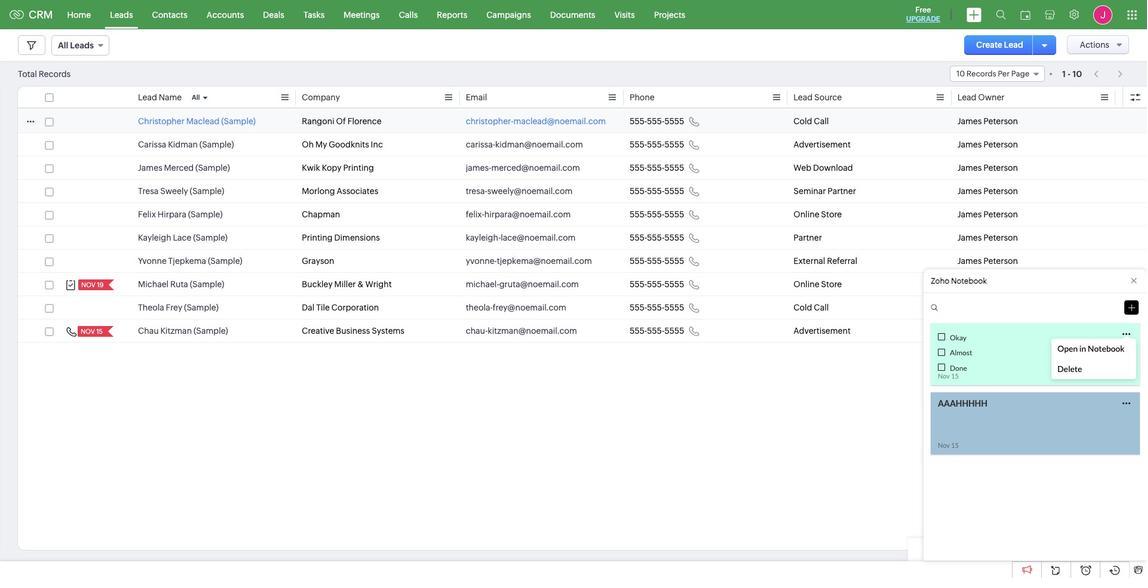Task type: locate. For each thing, give the bounding box(es) containing it.
theola frey (sample) link
[[138, 302, 219, 314]]

6 555-555-5555 from the top
[[630, 233, 684, 243]]

(sample) inside chau kitzman (sample) link
[[194, 326, 228, 336]]

peterson for gruta@noemail.com
[[984, 280, 1018, 289]]

(sample) inside christopher maclead (sample) link
[[221, 117, 256, 126]]

1 vertical spatial all
[[192, 94, 200, 101]]

leads up loading image
[[70, 41, 94, 50]]

records for 10
[[967, 69, 996, 78]]

4 peterson from the top
[[984, 186, 1018, 196]]

1 horizontal spatial printing
[[343, 163, 374, 173]]

contacts link
[[143, 0, 197, 29]]

james peterson for michael-gruta@noemail.com
[[958, 280, 1018, 289]]

5 555-555-5555 from the top
[[630, 210, 684, 219]]

dimensions
[[334, 233, 380, 243]]

9 555-555-5555 from the top
[[630, 303, 684, 313]]

2 online from the top
[[794, 280, 820, 289]]

james merced (sample) link
[[138, 162, 230, 174]]

lead left owner
[[958, 93, 977, 102]]

8 james peterson from the top
[[958, 280, 1018, 289]]

chau-kitzman@noemail.com link
[[466, 325, 577, 337]]

0 horizontal spatial leads
[[70, 41, 94, 50]]

felix hirpara (sample)
[[138, 210, 223, 219]]

10 5555 from the top
[[665, 326, 684, 336]]

carissa-
[[466, 140, 495, 149]]

555-
[[630, 117, 647, 126], [647, 117, 665, 126], [630, 140, 647, 149], [647, 140, 665, 149], [630, 163, 647, 173], [647, 163, 665, 173], [630, 186, 647, 196], [647, 186, 665, 196], [630, 210, 647, 219], [647, 210, 665, 219], [630, 233, 647, 243], [647, 233, 665, 243], [630, 256, 647, 266], [647, 256, 665, 266], [630, 280, 647, 289], [647, 280, 665, 289], [630, 303, 647, 313], [647, 303, 665, 313], [630, 326, 647, 336], [647, 326, 665, 336]]

printing up associates
[[343, 163, 374, 173]]

business
[[336, 326, 370, 336]]

peterson for kitzman@noemail.com
[[984, 326, 1018, 336]]

james peterson for carissa-kidman@noemail.com
[[958, 140, 1018, 149]]

online store
[[794, 210, 842, 219], [794, 280, 842, 289]]

0 vertical spatial partner
[[828, 186, 856, 196]]

10 555-555-5555 from the top
[[630, 326, 684, 336]]

peterson for merced@noemail.com
[[984, 163, 1018, 173]]

yvonne
[[138, 256, 167, 266]]

peterson for hirpara@noemail.com
[[984, 210, 1018, 219]]

(sample) right lace
[[193, 233, 228, 243]]

lead
[[1004, 40, 1023, 50], [138, 93, 157, 102], [794, 93, 813, 102], [958, 93, 977, 102]]

1 online store from the top
[[794, 210, 842, 219]]

calendar image
[[1021, 10, 1031, 19]]

1 online from the top
[[794, 210, 820, 219]]

call for theola-frey@noemail.com
[[814, 303, 829, 313]]

company
[[302, 93, 340, 102]]

2 advertisement from the top
[[794, 326, 851, 336]]

0 vertical spatial online
[[794, 210, 820, 219]]

4 555-555-5555 from the top
[[630, 186, 684, 196]]

leads right home link
[[110, 10, 133, 19]]

frey@noemail.com
[[493, 303, 566, 313]]

christopher maclead (sample) link
[[138, 115, 256, 127]]

total records
[[18, 69, 71, 79]]

buckley miller & wright
[[302, 280, 392, 289]]

8 555-555-5555 from the top
[[630, 280, 684, 289]]

call down lead source
[[814, 117, 829, 126]]

james for kayleigh-lace@noemail.com
[[958, 233, 982, 243]]

2 store from the top
[[821, 280, 842, 289]]

555-555-5555 for christopher-maclead@noemail.com
[[630, 117, 684, 126]]

7 james peterson from the top
[[958, 256, 1018, 266]]

(sample) for theola frey (sample)
[[184, 303, 219, 313]]

5555 for christopher-maclead@noemail.com
[[665, 117, 684, 126]]

(sample) inside felix hirpara (sample) link
[[188, 210, 223, 219]]

nov left 15
[[81, 328, 95, 335]]

8 peterson from the top
[[984, 280, 1018, 289]]

(sample) right the tjepkema
[[208, 256, 242, 266]]

1 vertical spatial online
[[794, 280, 820, 289]]

james peterson for yvonne-tjepkema@noemail.com
[[958, 256, 1018, 266]]

james for yvonne-tjepkema@noemail.com
[[958, 256, 982, 266]]

tresa-sweely@noemail.com link
[[466, 185, 573, 197]]

nov 19 link
[[78, 280, 105, 290]]

2 james peterson from the top
[[958, 140, 1018, 149]]

(sample)
[[221, 117, 256, 126], [199, 140, 234, 149], [195, 163, 230, 173], [190, 186, 224, 196], [188, 210, 223, 219], [193, 233, 228, 243], [208, 256, 242, 266], [190, 280, 224, 289], [184, 303, 219, 313], [194, 326, 228, 336]]

store down seminar partner
[[821, 210, 842, 219]]

0 horizontal spatial 10
[[957, 69, 965, 78]]

felix-
[[466, 210, 484, 219]]

nov 15
[[81, 328, 103, 335]]

(sample) right ruta
[[190, 280, 224, 289]]

seminar partner
[[794, 186, 856, 196]]

1 store from the top
[[821, 210, 842, 219]]

create menu element
[[960, 0, 989, 29]]

cold call down lead source
[[794, 117, 829, 126]]

reports
[[437, 10, 467, 19]]

navigation
[[1088, 65, 1129, 82]]

records inside field
[[967, 69, 996, 78]]

2 online store from the top
[[794, 280, 842, 289]]

1 vertical spatial online store
[[794, 280, 842, 289]]

1 cold from the top
[[794, 117, 812, 126]]

lead left source
[[794, 93, 813, 102]]

6 peterson from the top
[[984, 233, 1018, 243]]

0 vertical spatial advertisement
[[794, 140, 851, 149]]

contacts
[[152, 10, 188, 19]]

(sample) inside carissa kidman (sample) 'link'
[[199, 140, 234, 149]]

3 james peterson from the top
[[958, 163, 1018, 173]]

rangoni of florence
[[302, 117, 382, 126]]

all up christopher maclead (sample) link
[[192, 94, 200, 101]]

projects link
[[645, 0, 695, 29]]

printing up grayson
[[302, 233, 333, 243]]

dal tile corporation
[[302, 303, 379, 313]]

(sample) inside 'yvonne tjepkema (sample)' 'link'
[[208, 256, 242, 266]]

james for felix-hirpara@noemail.com
[[958, 210, 982, 219]]

(sample) right "frey"
[[184, 303, 219, 313]]

carissa kidman (sample) link
[[138, 139, 234, 151]]

james peterson for chau-kitzman@noemail.com
[[958, 326, 1018, 336]]

10 right -
[[1073, 69, 1082, 79]]

records left loading image
[[39, 69, 71, 79]]

10 up the lead owner
[[957, 69, 965, 78]]

555-555-5555 for carissa-kidman@noemail.com
[[630, 140, 684, 149]]

oh my goodknits inc
[[302, 140, 383, 149]]

leads
[[110, 10, 133, 19], [70, 41, 94, 50]]

cold for theola-frey@noemail.com
[[794, 303, 812, 313]]

kayleigh-
[[466, 233, 501, 243]]

all inside field
[[58, 41, 68, 50]]

555-555-5555 for michael-gruta@noemail.com
[[630, 280, 684, 289]]

kayleigh lace (sample) link
[[138, 232, 228, 244]]

web download
[[794, 163, 853, 173]]

(sample) inside theola frey (sample) link
[[184, 303, 219, 313]]

online
[[794, 210, 820, 219], [794, 280, 820, 289]]

(sample) for felix hirpara (sample)
[[188, 210, 223, 219]]

visits link
[[605, 0, 645, 29]]

tresa sweely (sample) link
[[138, 185, 224, 197]]

oh
[[302, 140, 314, 149]]

555-555-5555 for kayleigh-lace@noemail.com
[[630, 233, 684, 243]]

555-555-5555 for yvonne-tjepkema@noemail.com
[[630, 256, 684, 266]]

cold call for christopher-maclead@noemail.com
[[794, 117, 829, 126]]

2 call from the top
[[814, 303, 829, 313]]

online store down seminar partner
[[794, 210, 842, 219]]

0 horizontal spatial partner
[[794, 233, 822, 243]]

james for carissa-kidman@noemail.com
[[958, 140, 982, 149]]

external
[[794, 256, 825, 266]]

1 vertical spatial printing
[[302, 233, 333, 243]]

5 james peterson from the top
[[958, 210, 1018, 219]]

7 555-555-5555 from the top
[[630, 256, 684, 266]]

nov 19
[[81, 281, 104, 289]]

19
[[97, 281, 104, 289]]

online store for hirpara@noemail.com
[[794, 210, 842, 219]]

michael ruta (sample) link
[[138, 278, 224, 290]]

hirpara@noemail.com
[[484, 210, 571, 219]]

james peterson
[[958, 117, 1018, 126], [958, 140, 1018, 149], [958, 163, 1018, 173], [958, 186, 1018, 196], [958, 210, 1018, 219], [958, 233, 1018, 243], [958, 256, 1018, 266], [958, 280, 1018, 289], [958, 326, 1018, 336]]

calls link
[[389, 0, 427, 29]]

0 vertical spatial nov
[[81, 281, 96, 289]]

all leads
[[58, 41, 94, 50]]

9 james peterson from the top
[[958, 326, 1018, 336]]

1 horizontal spatial leads
[[110, 10, 133, 19]]

all for all
[[192, 94, 200, 101]]

(sample) right maclead
[[221, 117, 256, 126]]

4 5555 from the top
[[665, 186, 684, 196]]

ruta
[[170, 280, 188, 289]]

lead left name on the top left of the page
[[138, 93, 157, 102]]

cold down lead source
[[794, 117, 812, 126]]

per
[[998, 69, 1010, 78]]

online for felix-hirpara@noemail.com
[[794, 210, 820, 219]]

0 vertical spatial leads
[[110, 10, 133, 19]]

james for tresa-sweely@noemail.com
[[958, 186, 982, 196]]

all for all leads
[[58, 41, 68, 50]]

call down external referral
[[814, 303, 829, 313]]

9 peterson from the top
[[984, 326, 1018, 336]]

1 555-555-5555 from the top
[[630, 117, 684, 126]]

1 vertical spatial advertisement
[[794, 326, 851, 336]]

(sample) inside tresa sweely (sample) link
[[190, 186, 224, 196]]

1 vertical spatial partner
[[794, 233, 822, 243]]

free upgrade
[[906, 5, 940, 23]]

nov 15 link
[[78, 326, 104, 337]]

1 vertical spatial cold
[[794, 303, 812, 313]]

(sample) for james merced (sample)
[[195, 163, 230, 173]]

9 5555 from the top
[[665, 303, 684, 313]]

(sample) up "kayleigh lace (sample)" on the top left of page
[[188, 210, 223, 219]]

call for christopher-maclead@noemail.com
[[814, 117, 829, 126]]

(sample) inside james merced (sample) link
[[195, 163, 230, 173]]

0 vertical spatial online store
[[794, 210, 842, 219]]

1 vertical spatial call
[[814, 303, 829, 313]]

page
[[1011, 69, 1029, 78]]

5555 for felix-hirpara@noemail.com
[[665, 210, 684, 219]]

merced
[[164, 163, 194, 173]]

1 james peterson from the top
[[958, 117, 1018, 126]]

(sample) inside 'michael ruta (sample)' link
[[190, 280, 224, 289]]

2 cold from the top
[[794, 303, 812, 313]]

1 call from the top
[[814, 117, 829, 126]]

printing
[[343, 163, 374, 173], [302, 233, 333, 243]]

(sample) right merced
[[195, 163, 230, 173]]

nov
[[81, 281, 96, 289], [81, 328, 95, 335]]

5 peterson from the top
[[984, 210, 1018, 219]]

create menu image
[[967, 7, 982, 22]]

0 vertical spatial call
[[814, 117, 829, 126]]

555-555-5555 for chau-kitzman@noemail.com
[[630, 326, 684, 336]]

search image
[[996, 10, 1006, 20]]

1 vertical spatial nov
[[81, 328, 95, 335]]

1 5555 from the top
[[665, 117, 684, 126]]

free
[[916, 5, 931, 14]]

store down external referral
[[821, 280, 842, 289]]

james
[[958, 117, 982, 126], [958, 140, 982, 149], [138, 163, 162, 173], [958, 163, 982, 173], [958, 186, 982, 196], [958, 210, 982, 219], [958, 233, 982, 243], [958, 256, 982, 266], [958, 280, 982, 289], [958, 326, 982, 336]]

records
[[39, 69, 71, 79], [967, 69, 996, 78]]

tresa-
[[466, 186, 487, 196]]

2 peterson from the top
[[984, 140, 1018, 149]]

campaigns link
[[477, 0, 541, 29]]

lead for lead name
[[138, 93, 157, 102]]

1 peterson from the top
[[984, 117, 1018, 126]]

online down seminar
[[794, 210, 820, 219]]

michael-gruta@noemail.com link
[[466, 278, 579, 290]]

all up total records
[[58, 41, 68, 50]]

corporation
[[331, 303, 379, 313]]

3 5555 from the top
[[665, 163, 684, 173]]

5555 for tresa-sweely@noemail.com
[[665, 186, 684, 196]]

0 vertical spatial cold
[[794, 117, 812, 126]]

1 vertical spatial cold call
[[794, 303, 829, 313]]

advertisement for chau-kitzman@noemail.com
[[794, 326, 851, 336]]

1 vertical spatial leads
[[70, 41, 94, 50]]

profile image
[[1093, 5, 1113, 24]]

kayleigh-lace@noemail.com link
[[466, 232, 576, 244]]

8 5555 from the top
[[665, 280, 684, 289]]

felix
[[138, 210, 156, 219]]

(sample) for michael ruta (sample)
[[190, 280, 224, 289]]

2 cold call from the top
[[794, 303, 829, 313]]

3 555-555-5555 from the top
[[630, 163, 684, 173]]

lead right create
[[1004, 40, 1023, 50]]

sweely
[[160, 186, 188, 196]]

(sample) down maclead
[[199, 140, 234, 149]]

row group
[[18, 110, 1147, 343]]

create lead
[[976, 40, 1023, 50]]

7 peterson from the top
[[984, 256, 1018, 266]]

555-555-5555 for tresa-sweely@noemail.com
[[630, 186, 684, 196]]

tjepkema@noemail.com
[[497, 256, 592, 266]]

tjepkema
[[168, 256, 206, 266]]

0 horizontal spatial all
[[58, 41, 68, 50]]

cold down external
[[794, 303, 812, 313]]

1 advertisement from the top
[[794, 140, 851, 149]]

6 5555 from the top
[[665, 233, 684, 243]]

loading image
[[72, 73, 78, 77]]

6 james peterson from the top
[[958, 233, 1018, 243]]

reports link
[[427, 0, 477, 29]]

james for chau-kitzman@noemail.com
[[958, 326, 982, 336]]

3 peterson from the top
[[984, 163, 1018, 173]]

chapman
[[302, 210, 340, 219]]

7 5555 from the top
[[665, 256, 684, 266]]

2 5555 from the top
[[665, 140, 684, 149]]

5 5555 from the top
[[665, 210, 684, 219]]

total
[[18, 69, 37, 79]]

0 vertical spatial all
[[58, 41, 68, 50]]

records for total
[[39, 69, 71, 79]]

1 horizontal spatial all
[[192, 94, 200, 101]]

advertisement for carissa-kidman@noemail.com
[[794, 140, 851, 149]]

phone
[[630, 93, 655, 102]]

4 james peterson from the top
[[958, 186, 1018, 196]]

1 cold call from the top
[[794, 117, 829, 126]]

(sample) right 'kitzman' at left
[[194, 326, 228, 336]]

1 horizontal spatial records
[[967, 69, 996, 78]]

2 555-555-5555 from the top
[[630, 140, 684, 149]]

nov left 19
[[81, 281, 96, 289]]

5555 for kayleigh-lace@noemail.com
[[665, 233, 684, 243]]

0 horizontal spatial records
[[39, 69, 71, 79]]

miller
[[334, 280, 356, 289]]

partner down download
[[828, 186, 856, 196]]

partner up external
[[794, 233, 822, 243]]

deals link
[[254, 0, 294, 29]]

kitzman
[[160, 326, 192, 336]]

hirpara
[[158, 210, 186, 219]]

records left per
[[967, 69, 996, 78]]

james peterson for james-merced@noemail.com
[[958, 163, 1018, 173]]

0 vertical spatial printing
[[343, 163, 374, 173]]

0 vertical spatial store
[[821, 210, 842, 219]]

store for michael-gruta@noemail.com
[[821, 280, 842, 289]]

5555 for chau-kitzman@noemail.com
[[665, 326, 684, 336]]

1 vertical spatial store
[[821, 280, 842, 289]]

0 vertical spatial cold call
[[794, 117, 829, 126]]

cold for christopher-maclead@noemail.com
[[794, 117, 812, 126]]

(sample) inside kayleigh lace (sample) 'link'
[[193, 233, 228, 243]]

(sample) down james merced (sample)
[[190, 186, 224, 196]]

cold call down external
[[794, 303, 829, 313]]

profile element
[[1086, 0, 1120, 29]]

online down external
[[794, 280, 820, 289]]

visits
[[615, 10, 635, 19]]

online store down external referral
[[794, 280, 842, 289]]

10 Records Per Page field
[[950, 66, 1045, 82]]

0 horizontal spatial printing
[[302, 233, 333, 243]]



Task type: vqa. For each thing, say whether or not it's contained in the screenshot.


Task type: describe. For each thing, give the bounding box(es) containing it.
kayleigh-lace@noemail.com
[[466, 233, 576, 243]]

documents link
[[541, 0, 605, 29]]

leads link
[[100, 0, 143, 29]]

nov for michael
[[81, 281, 96, 289]]

10 inside field
[[957, 69, 965, 78]]

&
[[358, 280, 364, 289]]

lead for lead owner
[[958, 93, 977, 102]]

felix-hirpara@noemail.com
[[466, 210, 571, 219]]

michael
[[138, 280, 169, 289]]

grayson
[[302, 256, 334, 266]]

create
[[976, 40, 1003, 50]]

home
[[67, 10, 91, 19]]

gruta@noemail.com
[[499, 280, 579, 289]]

james merced (sample)
[[138, 163, 230, 173]]

james for christopher-maclead@noemail.com
[[958, 117, 982, 126]]

james peterson for felix-hirpara@noemail.com
[[958, 210, 1018, 219]]

rangoni
[[302, 117, 334, 126]]

online for michael-gruta@noemail.com
[[794, 280, 820, 289]]

kwik kopy printing
[[302, 163, 374, 173]]

james-
[[466, 163, 491, 173]]

notebook
[[951, 277, 987, 286]]

tresa sweely (sample)
[[138, 186, 224, 196]]

wright
[[365, 280, 392, 289]]

actions
[[1080, 40, 1110, 50]]

(sample) for carissa kidman (sample)
[[199, 140, 234, 149]]

accounts
[[207, 10, 244, 19]]

kitzman@noemail.com
[[488, 326, 577, 336]]

yvonne-
[[466, 256, 497, 266]]

kayleigh
[[138, 233, 171, 243]]

seminar
[[794, 186, 826, 196]]

chau
[[138, 326, 159, 336]]

lead for lead source
[[794, 93, 813, 102]]

james for michael-gruta@noemail.com
[[958, 280, 982, 289]]

-
[[1068, 69, 1071, 79]]

peterson for sweely@noemail.com
[[984, 186, 1018, 196]]

projects
[[654, 10, 685, 19]]

dal
[[302, 303, 315, 313]]

documents
[[550, 10, 595, 19]]

5555 for theola-frey@noemail.com
[[665, 303, 684, 313]]

name
[[159, 93, 182, 102]]

carissa kidman (sample)
[[138, 140, 234, 149]]

lead name
[[138, 93, 182, 102]]

lace
[[173, 233, 191, 243]]

carissa-kidman@noemail.com
[[466, 140, 583, 149]]

yvonne tjepkema (sample) link
[[138, 255, 242, 267]]

peterson for maclead@noemail.com
[[984, 117, 1018, 126]]

florence
[[348, 117, 382, 126]]

james peterson for kayleigh-lace@noemail.com
[[958, 233, 1018, 243]]

systems
[[372, 326, 404, 336]]

michael-gruta@noemail.com
[[466, 280, 579, 289]]

5555 for yvonne-tjepkema@noemail.com
[[665, 256, 684, 266]]

lace@noemail.com
[[501, 233, 576, 243]]

kayleigh lace (sample)
[[138, 233, 228, 243]]

felix hirpara (sample) link
[[138, 209, 223, 220]]

email
[[466, 93, 487, 102]]

source
[[814, 93, 842, 102]]

1
[[1062, 69, 1066, 79]]

search element
[[989, 0, 1013, 29]]

chau-kitzman@noemail.com
[[466, 326, 577, 336]]

tresa
[[138, 186, 159, 196]]

web
[[794, 163, 811, 173]]

christopher-
[[466, 117, 514, 126]]

james-merced@noemail.com
[[466, 163, 580, 173]]

chau kitzman (sample) link
[[138, 325, 228, 337]]

leads inside field
[[70, 41, 94, 50]]

kopy
[[322, 163, 342, 173]]

peterson for kidman@noemail.com
[[984, 140, 1018, 149]]

michael-
[[466, 280, 499, 289]]

kidman
[[168, 140, 198, 149]]

meetings link
[[334, 0, 389, 29]]

5555 for james-merced@noemail.com
[[665, 163, 684, 173]]

james peterson for christopher-maclead@noemail.com
[[958, 117, 1018, 126]]

of
[[336, 117, 346, 126]]

cold call for theola-frey@noemail.com
[[794, 303, 829, 313]]

(sample) for kayleigh lace (sample)
[[193, 233, 228, 243]]

accounts link
[[197, 0, 254, 29]]

online store for gruta@noemail.com
[[794, 280, 842, 289]]

row group containing christopher maclead (sample)
[[18, 110, 1147, 343]]

555-555-5555 for theola-frey@noemail.com
[[630, 303, 684, 313]]

store for felix-hirpara@noemail.com
[[821, 210, 842, 219]]

referral
[[827, 256, 857, 266]]

15
[[96, 328, 103, 335]]

lead inside 'button'
[[1004, 40, 1023, 50]]

theola frey (sample)
[[138, 303, 219, 313]]

1 horizontal spatial partner
[[828, 186, 856, 196]]

(sample) for chau kitzman (sample)
[[194, 326, 228, 336]]

(sample) for christopher maclead (sample)
[[221, 117, 256, 126]]

frey
[[166, 303, 182, 313]]

zoho notebook
[[931, 277, 987, 286]]

All Leads field
[[51, 35, 109, 56]]

creative
[[302, 326, 334, 336]]

theola
[[138, 303, 164, 313]]

crm link
[[10, 8, 53, 21]]

555-555-5555 for james-merced@noemail.com
[[630, 163, 684, 173]]

maclead
[[186, 117, 220, 126]]

calls
[[399, 10, 418, 19]]

5555 for michael-gruta@noemail.com
[[665, 280, 684, 289]]

buckley
[[302, 280, 333, 289]]

christopher
[[138, 117, 185, 126]]

carissa-kidman@noemail.com link
[[466, 139, 583, 151]]

peterson for lace@noemail.com
[[984, 233, 1018, 243]]

theola-frey@noemail.com
[[466, 303, 566, 313]]

upgrade
[[906, 15, 940, 23]]

lead source
[[794, 93, 842, 102]]

1 horizontal spatial 10
[[1073, 69, 1082, 79]]

(sample) for tresa sweely (sample)
[[190, 186, 224, 196]]

555-555-5555 for felix-hirpara@noemail.com
[[630, 210, 684, 219]]

james peterson for tresa-sweely@noemail.com
[[958, 186, 1018, 196]]

james for james-merced@noemail.com
[[958, 163, 982, 173]]

nov for chau
[[81, 328, 95, 335]]

peterson for tjepkema@noemail.com
[[984, 256, 1018, 266]]

(sample) for yvonne tjepkema (sample)
[[208, 256, 242, 266]]

external referral
[[794, 256, 857, 266]]

theola-
[[466, 303, 493, 313]]

download
[[813, 163, 853, 173]]

5555 for carissa-kidman@noemail.com
[[665, 140, 684, 149]]

crm
[[29, 8, 53, 21]]



